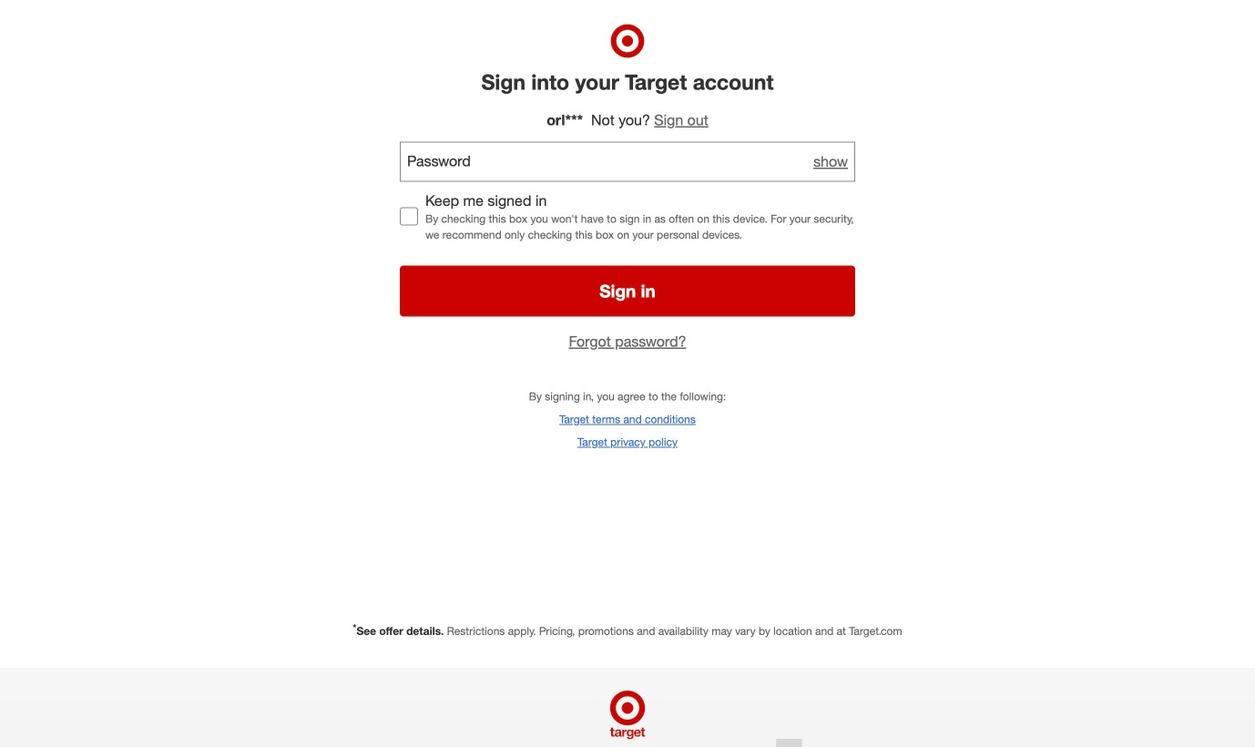 Task type: vqa. For each thing, say whether or not it's contained in the screenshot.
the "and"
no



Task type: locate. For each thing, give the bounding box(es) containing it.
None checkbox
[[400, 207, 418, 225]]

target: expect more. pay less. image
[[372, 668, 884, 747]]

None password field
[[400, 142, 856, 182]]



